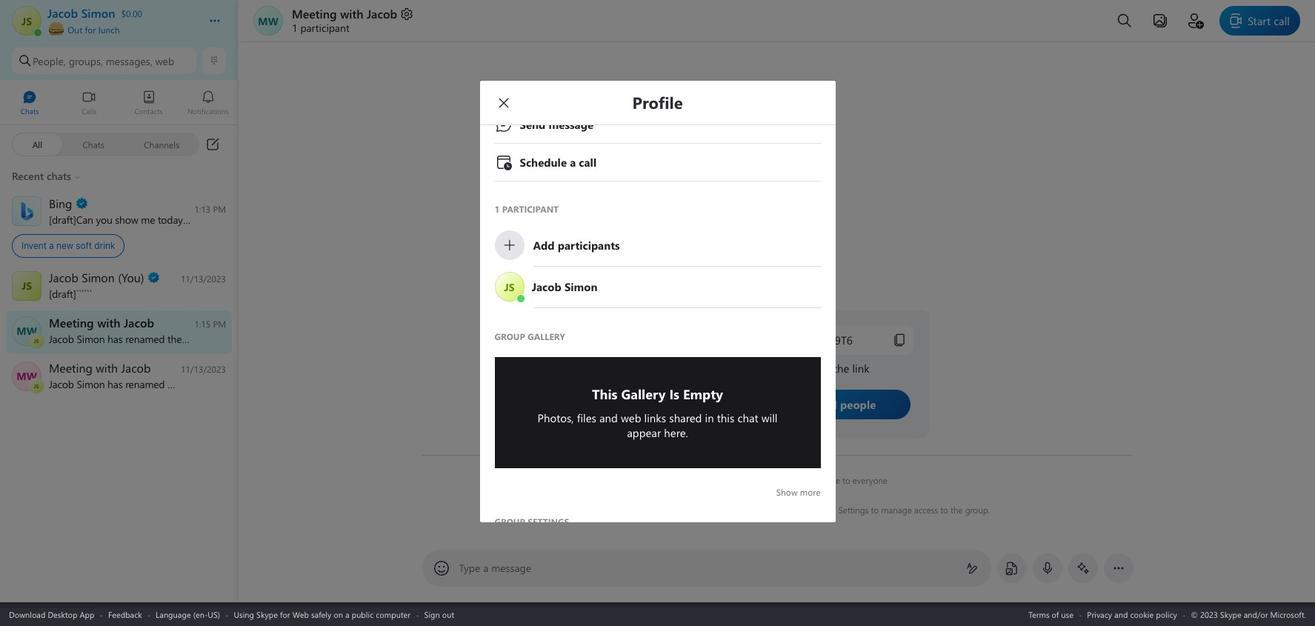 Task type: locate. For each thing, give the bounding box(es) containing it.
language
[[156, 609, 191, 620]]

with
[[340, 6, 364, 21]]

lunch
[[98, 24, 120, 36]]

1 vertical spatial on
[[334, 609, 343, 620]]

a
[[49, 240, 54, 251], [765, 504, 769, 516], [484, 561, 489, 575], [346, 609, 350, 620]]

group
[[812, 504, 836, 516]]

jacob right with
[[367, 6, 397, 21]]

chats
[[83, 138, 104, 150]]

on right topics
[[279, 212, 291, 226]]

using
[[234, 609, 254, 620]]

everyone
[[853, 474, 888, 486]]

jacob
[[367, 6, 397, 21], [565, 504, 586, 516]]

using skype for web safely on a public computer
[[234, 609, 411, 620]]

go
[[789, 504, 800, 516]]

out
[[68, 24, 82, 36]]

you
[[96, 212, 112, 226]]

joining
[[647, 504, 673, 516]]

to right settings
[[871, 504, 879, 516]]

1 vertical spatial for
[[280, 609, 290, 620]]

language (en-us)
[[156, 609, 220, 620]]

on
[[279, 212, 291, 226], [334, 609, 343, 620]]

message
[[492, 561, 532, 575]]

today's
[[158, 212, 189, 226]]

1 horizontal spatial the
[[951, 504, 963, 516]]

to
[[843, 474, 850, 486], [802, 504, 810, 516], [871, 504, 879, 516], [941, 504, 949, 516]]

using
[[742, 504, 762, 516]]

of
[[1052, 609, 1060, 620]]

app
[[80, 609, 95, 620]]

has made the chat history visible to everyone
[[715, 474, 888, 486]]

[draft]can
[[49, 212, 93, 226]]

jacob simon, group
[[487, 267, 828, 307]]

terms
[[1029, 609, 1050, 620]]

1 horizontal spatial on
[[334, 609, 343, 620]]

1 vertical spatial jacob
[[565, 504, 586, 516]]

0 horizontal spatial on
[[279, 212, 291, 226]]

the
[[756, 474, 768, 486], [951, 504, 963, 516]]

the left chat
[[756, 474, 768, 486]]

meeting
[[292, 6, 337, 21]]

to right go
[[802, 504, 810, 516]]

0 horizontal spatial for
[[85, 24, 96, 36]]

and
[[1115, 609, 1129, 620]]

on right the safely
[[334, 609, 343, 620]]

language (en-us) link
[[156, 609, 220, 620]]

simon
[[588, 504, 612, 516]]

history
[[789, 474, 815, 486]]

use
[[1062, 609, 1074, 620]]

0 vertical spatial for
[[85, 24, 96, 36]]

to right the access
[[941, 504, 949, 516]]

feedback
[[108, 609, 142, 620]]

1 horizontal spatial jacob
[[565, 504, 586, 516]]

type a message
[[459, 561, 532, 575]]

(en-
[[193, 609, 208, 620]]

show
[[115, 212, 138, 226]]

chat
[[770, 474, 787, 486]]

this
[[676, 504, 689, 516]]

computer
[[376, 609, 411, 620]]

out for lunch button
[[47, 21, 194, 36]]

for left web
[[280, 609, 290, 620]]

drink
[[94, 240, 115, 251]]

[draft]``````
[[49, 287, 92, 301]]

0 horizontal spatial the
[[756, 474, 768, 486]]

web
[[155, 54, 174, 68]]

jacob left 'simon'
[[565, 504, 586, 516]]

the left group.
[[951, 504, 963, 516]]

out for lunch
[[65, 24, 120, 36]]

for right out
[[85, 24, 96, 36]]

out
[[442, 609, 455, 620]]

to right visible
[[843, 474, 850, 486]]

safely
[[311, 609, 332, 620]]

0 vertical spatial the
[[756, 474, 768, 486]]

me
[[141, 212, 155, 226]]

privacy and cookie policy link
[[1088, 609, 1178, 620]]

[draft]can you show me today's top trending topics on twitter?
[[49, 212, 328, 226]]

people,
[[33, 54, 66, 68]]

Type a message text field
[[460, 561, 954, 577]]

new
[[56, 240, 73, 251]]

skype
[[257, 609, 278, 620]]

channels
[[144, 138, 180, 150]]

manage
[[881, 504, 912, 516]]

0 horizontal spatial jacob
[[367, 6, 397, 21]]

for
[[85, 24, 96, 36], [280, 609, 290, 620]]

jacob simon enabled joining this conversation using a link. go to group settings to manage access to the group.
[[565, 504, 990, 516]]

groups,
[[69, 54, 103, 68]]

conversation
[[691, 504, 740, 516]]

tab list
[[0, 84, 238, 125]]



Task type: vqa. For each thing, say whether or not it's contained in the screenshot.
for within "button"
yes



Task type: describe. For each thing, give the bounding box(es) containing it.
using skype for web safely on a public computer link
[[234, 609, 411, 620]]

web
[[293, 609, 309, 620]]

sign out link
[[424, 609, 455, 620]]

a left link.
[[765, 504, 769, 516]]

1 horizontal spatial for
[[280, 609, 290, 620]]

invent a new soft drink
[[21, 240, 115, 251]]

meeting with jacob
[[292, 6, 397, 21]]

top
[[192, 212, 207, 226]]

people, groups, messages, web button
[[12, 47, 196, 74]]

trending
[[209, 212, 247, 226]]

all
[[32, 138, 42, 150]]

a left "new"
[[49, 240, 54, 251]]

[draft]`````` button
[[0, 265, 238, 309]]

privacy
[[1088, 609, 1113, 620]]

visible
[[817, 474, 840, 486]]

download
[[9, 609, 46, 620]]

invent
[[21, 240, 47, 251]]

link.
[[771, 504, 787, 516]]

twitter?
[[293, 212, 328, 226]]

terms of use link
[[1029, 609, 1074, 620]]

terms of use
[[1029, 609, 1074, 620]]

messages,
[[106, 54, 152, 68]]

us)
[[208, 609, 220, 620]]

made
[[732, 474, 754, 486]]

for inside button
[[85, 24, 96, 36]]

settings
[[838, 504, 869, 516]]

a right type
[[484, 561, 489, 575]]

access
[[914, 504, 938, 516]]

topics
[[250, 212, 276, 226]]

policy
[[1157, 609, 1178, 620]]

sign out
[[424, 609, 455, 620]]

a left "public"
[[346, 609, 350, 620]]

today heading
[[421, 438, 1133, 465]]

soft
[[76, 240, 92, 251]]

people, groups, messages, web
[[33, 54, 174, 68]]

enabled
[[615, 504, 645, 516]]

download desktop app link
[[9, 609, 95, 620]]

download desktop app
[[9, 609, 95, 620]]

cookie
[[1131, 609, 1154, 620]]

type
[[459, 561, 481, 575]]

privacy and cookie policy
[[1088, 609, 1178, 620]]

has
[[717, 474, 730, 486]]

desktop
[[48, 609, 77, 620]]

0 vertical spatial jacob
[[367, 6, 397, 21]]

public
[[352, 609, 374, 620]]

feedback link
[[108, 609, 142, 620]]

meeting with jacob button
[[292, 6, 415, 21]]

1 vertical spatial the
[[951, 504, 963, 516]]

0 vertical spatial on
[[279, 212, 291, 226]]

group.
[[965, 504, 990, 516]]

sign
[[424, 609, 440, 620]]



